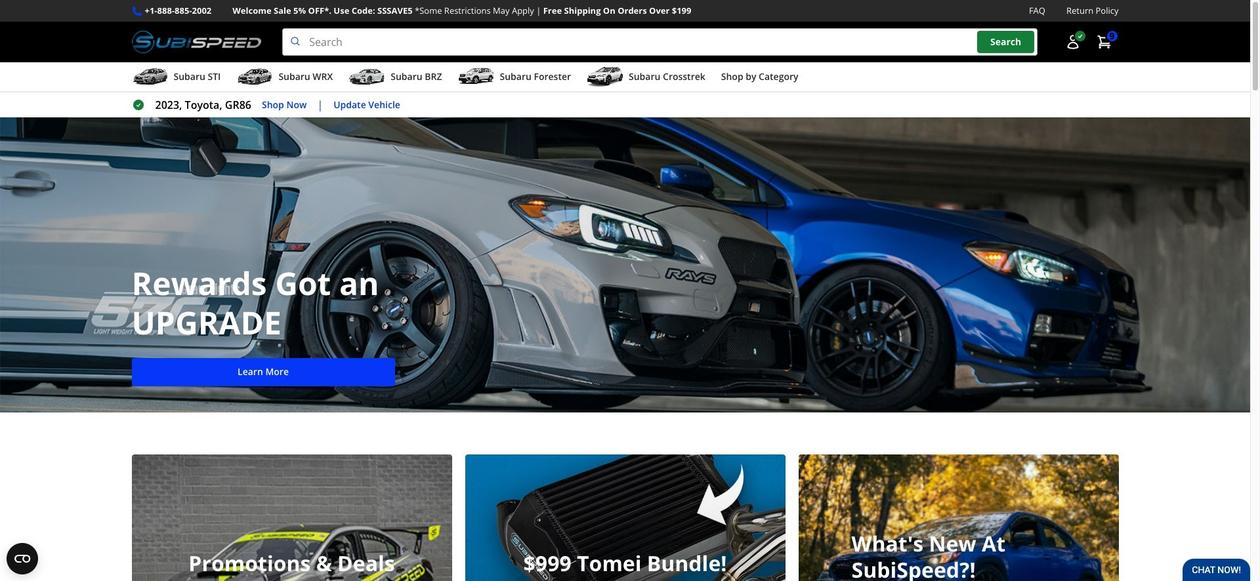 Task type: vqa. For each thing, say whether or not it's contained in the screenshot.
'Open widget' image
yes



Task type: locate. For each thing, give the bounding box(es) containing it.
button image
[[1065, 34, 1081, 50]]

a subaru crosstrek thumbnail image image
[[587, 67, 624, 87]]

coilovers image
[[465, 455, 785, 582]]

a subaru sti thumbnail image image
[[132, 67, 168, 87]]

a subaru brz thumbnail image image
[[349, 67, 386, 87]]

subispeed logo image
[[132, 28, 261, 56]]

rewards program image
[[0, 118, 1251, 413]]



Task type: describe. For each thing, give the bounding box(es) containing it.
a subaru forester thumbnail image image
[[458, 67, 495, 87]]

search input field
[[282, 28, 1038, 56]]

open widget image
[[7, 544, 38, 575]]

earn rewards image
[[799, 455, 1119, 582]]

deals image
[[132, 455, 452, 582]]

a subaru wrx thumbnail image image
[[237, 67, 273, 87]]



